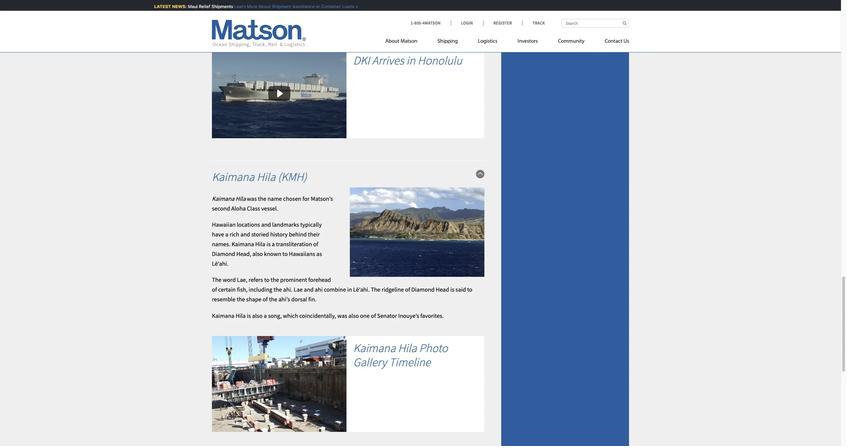 Task type: locate. For each thing, give the bounding box(es) containing it.
is down "shape"
[[247, 312, 251, 320]]

investors link
[[508, 35, 548, 49]]

the up the including
[[271, 276, 279, 284]]

0 horizontal spatial kaimana hila
[[212, 195, 246, 203]]

0 horizontal spatial about
[[255, 4, 267, 9]]

1 horizontal spatial is
[[267, 240, 271, 248]]

backtop image
[[476, 170, 485, 178]]

of down their
[[313, 240, 318, 248]]

1 horizontal spatial lēʻahi.
[[353, 286, 370, 294]]

gallery
[[354, 355, 387, 370]]

0 vertical spatial diamond
[[212, 250, 235, 258]]

1 vertical spatial and
[[241, 231, 250, 238]]

the down the fish,
[[237, 296, 245, 303]]

register link
[[483, 20, 522, 26]]

to right said
[[468, 286, 473, 294]]

shipping link
[[428, 35, 468, 49]]

the left ahi.
[[274, 286, 282, 294]]

dki arrives in honolulu link
[[354, 53, 462, 68]]

kaimana hila up second
[[212, 195, 246, 203]]

2 vertical spatial is
[[247, 312, 251, 320]]

is left said
[[451, 286, 455, 294]]

and down locations
[[241, 231, 250, 238]]

resemble
[[212, 296, 236, 303]]

contact us
[[605, 39, 630, 44]]

1 vertical spatial kaimana hila
[[354, 341, 417, 356]]

ahi's
[[279, 296, 290, 303]]

also
[[253, 250, 263, 258], [252, 312, 263, 320], [349, 312, 359, 320]]

name
[[268, 195, 282, 203]]

head,
[[237, 250, 251, 258]]

assistance
[[289, 4, 311, 9]]

of left certain
[[212, 286, 217, 294]]

0 vertical spatial about
[[255, 4, 267, 9]]

about left matson
[[386, 39, 400, 44]]

news:
[[168, 4, 183, 9]]

1 horizontal spatial to
[[283, 250, 288, 258]]

lae
[[294, 286, 303, 294]]

community link
[[548, 35, 595, 49]]

in down about matson link
[[407, 53, 416, 68]]

2 vertical spatial a
[[264, 312, 267, 320]]

1 vertical spatial in
[[347, 286, 352, 294]]

None search field
[[562, 19, 630, 28]]

1 vertical spatial diamond
[[412, 286, 435, 294]]

4matson
[[423, 20, 441, 26]]

>
[[352, 4, 355, 9]]

typically
[[301, 221, 322, 229]]

0 vertical spatial is
[[267, 240, 271, 248]]

investors
[[518, 39, 538, 44]]

hila down the storied
[[255, 240, 266, 248]]

0 vertical spatial lēʻahi.
[[212, 260, 229, 267]]

1 vertical spatial was
[[338, 312, 347, 320]]

the
[[212, 276, 222, 284], [371, 286, 381, 294]]

top menu navigation
[[386, 35, 630, 49]]

the inside was the name chosen for matson's second aloha class vessel.
[[258, 195, 267, 203]]

logistics
[[478, 39, 498, 44]]

diamond left head
[[412, 286, 435, 294]]

to inside hawaiian locations and landmarks typically have a rich and storied history behind their names. kaimana hila is a transliteration of diamond head, also known to hawaiians as lēʻahi.
[[283, 250, 288, 258]]

1 horizontal spatial diamond
[[412, 286, 435, 294]]

word
[[223, 276, 236, 284]]

for
[[303, 195, 310, 203]]

0 horizontal spatial the
[[212, 276, 222, 284]]

as
[[317, 250, 322, 258]]

dki
[[354, 53, 370, 68]]

the left ridgeline
[[371, 286, 381, 294]]

second
[[212, 205, 230, 212]]

in right combine
[[347, 286, 352, 294]]

matson's
[[311, 195, 333, 203]]

0 horizontal spatial to
[[264, 276, 270, 284]]

is up known at the left bottom
[[267, 240, 271, 248]]

0 vertical spatial to
[[283, 250, 288, 258]]

of
[[313, 240, 318, 248], [212, 286, 217, 294], [405, 286, 410, 294], [263, 296, 268, 303], [371, 312, 376, 320]]

and left ahi
[[304, 286, 314, 294]]

and up the storied
[[261, 221, 271, 229]]

0 vertical spatial and
[[261, 221, 271, 229]]

1 vertical spatial a
[[272, 240, 275, 248]]

landmarks
[[272, 221, 299, 229]]

us
[[624, 39, 630, 44]]

of down the including
[[263, 296, 268, 303]]

to right refers
[[264, 276, 270, 284]]

kaimana hila
[[212, 195, 246, 203], [354, 341, 417, 356]]

0 horizontal spatial was
[[247, 195, 257, 203]]

and
[[261, 221, 271, 229], [241, 231, 250, 238], [304, 286, 314, 294]]

0 vertical spatial a
[[225, 231, 229, 238]]

lēʻahi. up one at the bottom left of page
[[353, 286, 370, 294]]

about right the more
[[255, 4, 267, 9]]

lēʻahi. up 'word'
[[212, 260, 229, 267]]

1 horizontal spatial in
[[407, 53, 416, 68]]

about
[[255, 4, 267, 9], [386, 39, 400, 44]]

honolulu
[[418, 53, 462, 68]]

is inside the word lae, refers to the prominent forehead of certain fish, including the ahi. lae and ahi combine in lēʻahi. the ridgeline of diamond head is said to resemble the shape of the ahi's dorsal fin.
[[451, 286, 455, 294]]

shipping
[[438, 39, 458, 44]]

about inside top menu 'navigation'
[[386, 39, 400, 44]]

to
[[283, 250, 288, 258], [264, 276, 270, 284], [468, 286, 473, 294]]

2 horizontal spatial and
[[304, 286, 314, 294]]

coincidentally,
[[300, 312, 336, 320]]

1-
[[411, 20, 415, 26]]

2 vertical spatial and
[[304, 286, 314, 294]]

was left one at the bottom left of page
[[338, 312, 347, 320]]

0 horizontal spatial in
[[347, 286, 352, 294]]

song,
[[268, 312, 282, 320]]

0 vertical spatial kaimana hila
[[212, 195, 246, 203]]

hawaiian locations and landmarks typically have a rich and storied history behind their names. kaimana hila is a transliteration of diamond head, also known to hawaiians as lēʻahi.
[[212, 221, 322, 267]]

1 horizontal spatial about
[[386, 39, 400, 44]]

login
[[461, 20, 473, 26]]

the
[[258, 195, 267, 203], [271, 276, 279, 284], [274, 286, 282, 294], [237, 296, 245, 303], [269, 296, 277, 303]]

a up known at the left bottom
[[272, 240, 275, 248]]

1 vertical spatial to
[[264, 276, 270, 284]]

the up vessel.
[[258, 195, 267, 203]]

kaimana hila for gallery
[[354, 341, 417, 356]]

1 vertical spatial lēʻahi.
[[353, 286, 370, 294]]

kaimana hila down senator
[[354, 341, 417, 356]]

0 horizontal spatial lēʻahi.
[[212, 260, 229, 267]]

1 vertical spatial about
[[386, 39, 400, 44]]

to right known at the left bottom
[[283, 250, 288, 258]]

diamond down names.
[[212, 250, 235, 258]]

ahi
[[315, 286, 323, 294]]

also right head,
[[253, 250, 263, 258]]

0 vertical spatial was
[[247, 195, 257, 203]]

kaimana hila (kmh)
[[212, 170, 307, 184]]

lēʻahi.
[[212, 260, 229, 267], [353, 286, 370, 294]]

photo gallery timeline
[[354, 341, 448, 370]]

kaimana
[[212, 170, 255, 184], [212, 195, 235, 203], [232, 240, 254, 248], [212, 312, 235, 320], [354, 341, 396, 356]]

0 horizontal spatial diamond
[[212, 250, 235, 258]]

forehead
[[309, 276, 331, 284]]

transliteration
[[276, 240, 312, 248]]

chosen
[[283, 195, 302, 203]]

learn
[[231, 4, 242, 9]]

hila
[[257, 170, 276, 184], [236, 195, 246, 203], [255, 240, 266, 248], [236, 312, 246, 320], [398, 341, 417, 356]]

the left "ahi's" at left bottom
[[269, 296, 277, 303]]

0 horizontal spatial and
[[241, 231, 250, 238]]

hila inside hawaiian locations and landmarks typically have a rich and storied history behind their names. kaimana hila is a transliteration of diamond head, also known to hawaiians as lēʻahi.
[[255, 240, 266, 248]]

fin.
[[309, 296, 317, 303]]

2 horizontal spatial to
[[468, 286, 473, 294]]

the left 'word'
[[212, 276, 222, 284]]

lēʻahi. inside the word lae, refers to the prominent forehead of certain fish, including the ahi. lae and ahi combine in lēʻahi. the ridgeline of diamond head is said to resemble the shape of the ahi's dorsal fin.
[[353, 286, 370, 294]]

0 horizontal spatial is
[[247, 312, 251, 320]]

dki arrives in honolulu
[[354, 53, 462, 68]]

a left song,
[[264, 312, 267, 320]]

was up class
[[247, 195, 257, 203]]

1 vertical spatial is
[[451, 286, 455, 294]]

0 vertical spatial in
[[407, 53, 416, 68]]

is inside hawaiian locations and landmarks typically have a rich and storied history behind their names. kaimana hila is a transliteration of diamond head, also known to hawaiians as lēʻahi.
[[267, 240, 271, 248]]

diamond
[[212, 250, 235, 258], [412, 286, 435, 294]]

a
[[225, 231, 229, 238], [272, 240, 275, 248], [264, 312, 267, 320]]

1 horizontal spatial the
[[371, 286, 381, 294]]

a left rich
[[225, 231, 229, 238]]

2 horizontal spatial is
[[451, 286, 455, 294]]

1 horizontal spatial kaimana hila
[[354, 341, 417, 356]]

container
[[318, 4, 337, 9]]

learn more about shipment assistance or container loans > link
[[231, 4, 355, 9]]



Task type: describe. For each thing, give the bounding box(es) containing it.
(kmh)
[[278, 170, 307, 184]]

behind
[[289, 231, 307, 238]]

1 horizontal spatial was
[[338, 312, 347, 320]]

shipments
[[208, 4, 229, 9]]

hila up name
[[257, 170, 276, 184]]

one
[[360, 312, 370, 320]]

class
[[247, 205, 260, 212]]

said
[[456, 286, 466, 294]]

track link
[[522, 20, 545, 26]]

certain
[[218, 286, 236, 294]]

1-800-4matson
[[411, 20, 441, 26]]

prominent
[[280, 276, 307, 284]]

search image
[[623, 21, 627, 25]]

community
[[558, 39, 585, 44]]

about matson link
[[386, 35, 428, 49]]

their
[[308, 231, 320, 238]]

track
[[533, 20, 545, 26]]

hila up aloha
[[236, 195, 246, 203]]

hawaiian
[[212, 221, 236, 229]]

senator
[[377, 312, 397, 320]]

have
[[212, 231, 224, 238]]

favorites.
[[421, 312, 444, 320]]

1 vertical spatial the
[[371, 286, 381, 294]]

fish,
[[237, 286, 248, 294]]

refers
[[249, 276, 263, 284]]

logistics link
[[468, 35, 508, 49]]

arrives
[[372, 53, 404, 68]]

storied
[[252, 231, 269, 238]]

about matson
[[386, 39, 418, 44]]

login link
[[451, 20, 483, 26]]

2 vertical spatial to
[[468, 286, 473, 294]]

locations
[[237, 221, 260, 229]]

or
[[312, 4, 316, 9]]

which
[[283, 312, 298, 320]]

loans
[[339, 4, 351, 9]]

was the name chosen for matson's second aloha class vessel.
[[212, 195, 333, 212]]

also left one at the bottom left of page
[[349, 312, 359, 320]]

diamond inside the word lae, refers to the prominent forehead of certain fish, including the ahi. lae and ahi combine in lēʻahi. the ridgeline of diamond head is said to resemble the shape of the ahi's dorsal fin.
[[412, 286, 435, 294]]

vessel.
[[261, 205, 278, 212]]

hawaiians
[[289, 250, 315, 258]]

maui
[[184, 4, 194, 9]]

diamond inside hawaiian locations and landmarks typically have a rich and storied history behind their names. kaimana hila is a transliteration of diamond head, also known to hawaiians as lēʻahi.
[[212, 250, 235, 258]]

hila left photo
[[398, 341, 417, 356]]

also inside hawaiian locations and landmarks typically have a rich and storied history behind their names. kaimana hila is a transliteration of diamond head, also known to hawaiians as lēʻahi.
[[253, 250, 263, 258]]

also down "shape"
[[252, 312, 263, 320]]

1 horizontal spatial and
[[261, 221, 271, 229]]

matson
[[401, 39, 418, 44]]

lae,
[[237, 276, 248, 284]]

of right one at the bottom left of page
[[371, 312, 376, 320]]

dorsal
[[291, 296, 307, 303]]

ridgeline
[[382, 286, 404, 294]]

lēʻahi. inside hawaiian locations and landmarks typically have a rich and storied history behind their names. kaimana hila is a transliteration of diamond head, also known to hawaiians as lēʻahi.
[[212, 260, 229, 267]]

combine
[[324, 286, 346, 294]]

history
[[270, 231, 288, 238]]

1-800-4matson link
[[411, 20, 451, 26]]

2 horizontal spatial a
[[272, 240, 275, 248]]

shipment
[[268, 4, 288, 9]]

head
[[436, 286, 449, 294]]

hila down the fish,
[[236, 312, 246, 320]]

latest news: maui relief shipments learn more about shipment assistance or container loans >
[[150, 4, 355, 9]]

contact
[[605, 39, 623, 44]]

the word lae, refers to the prominent forehead of certain fish, including the ahi. lae and ahi combine in lēʻahi. the ridgeline of diamond head is said to resemble the shape of the ahi's dorsal fin.
[[212, 276, 473, 303]]

800-
[[415, 20, 423, 26]]

relief
[[195, 4, 207, 9]]

shape
[[246, 296, 262, 303]]

0 horizontal spatial a
[[225, 231, 229, 238]]

blue matson logo with ocean, shipping, truck, rail and logistics written beneath it. image
[[212, 20, 306, 47]]

rich
[[230, 231, 239, 238]]

register
[[494, 20, 512, 26]]

more
[[243, 4, 254, 9]]

kaimana inside hawaiian locations and landmarks typically have a rich and storied history behind their names. kaimana hila is a transliteration of diamond head, also known to hawaiians as lēʻahi.
[[232, 240, 254, 248]]

0 vertical spatial the
[[212, 276, 222, 284]]

aloha
[[231, 205, 246, 212]]

photo
[[419, 341, 448, 356]]

known
[[264, 250, 281, 258]]

kaimana hila is also a song, which coincidentally, was also one of senator inouye's favorites.
[[212, 312, 444, 320]]

1 horizontal spatial a
[[264, 312, 267, 320]]

including
[[249, 286, 273, 294]]

of inside hawaiian locations and landmarks typically have a rich and storied history behind their names. kaimana hila is a transliteration of diamond head, also known to hawaiians as lēʻahi.
[[313, 240, 318, 248]]

and inside the word lae, refers to the prominent forehead of certain fish, including the ahi. lae and ahi combine in lēʻahi. the ridgeline of diamond head is said to resemble the shape of the ahi's dorsal fin.
[[304, 286, 314, 294]]

was inside was the name chosen for matson's second aloha class vessel.
[[247, 195, 257, 203]]

latest
[[150, 4, 167, 9]]

in inside the word lae, refers to the prominent forehead of certain fish, including the ahi. lae and ahi combine in lēʻahi. the ridgeline of diamond head is said to resemble the shape of the ahi's dorsal fin.
[[347, 286, 352, 294]]

kaimana hila for the
[[212, 195, 246, 203]]

ahi.
[[283, 286, 293, 294]]

contact us link
[[595, 35, 630, 49]]

of right ridgeline
[[405, 286, 410, 294]]

Search search field
[[562, 19, 630, 28]]

inouye's
[[399, 312, 420, 320]]



Task type: vqa. For each thing, say whether or not it's contained in the screenshot.
'Timeline'
yes



